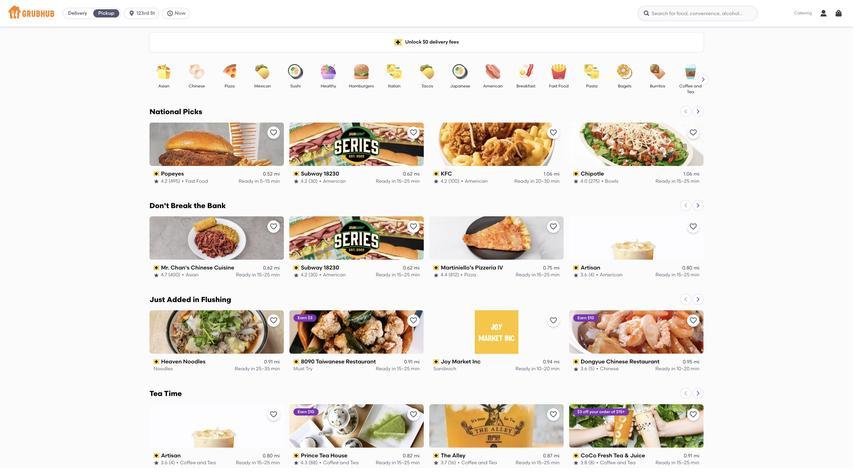 Task type: describe. For each thing, give the bounding box(es) containing it.
Search for food, convenience, alcohol... search field
[[638, 6, 758, 21]]

mi for don't break the bank's subway 18230 logo
[[414, 265, 420, 271]]

3.7
[[441, 460, 447, 466]]

prince
[[301, 452, 318, 459]]

0.95 mi
[[683, 359, 700, 365]]

mi for 'dongyue chinese restaurant logo'
[[694, 359, 700, 365]]

sushi
[[290, 84, 301, 88]]

cuisine
[[214, 264, 234, 271]]

min for the alley logo
[[551, 460, 560, 466]]

1 vertical spatial food
[[196, 178, 208, 184]]

• chinese
[[597, 366, 619, 372]]

ready in 15–25 min for the alley logo
[[516, 460, 560, 466]]

subscription pass image for joy market inc
[[434, 359, 440, 364]]

healthy image
[[317, 64, 341, 79]]

coffee and tea image
[[679, 64, 703, 79]]

in for prince tea house logo
[[392, 460, 396, 466]]

18230 for national picks
[[324, 170, 339, 177]]

mi for subway 18230 logo for national picks
[[414, 171, 420, 177]]

5–15
[[260, 178, 270, 184]]

4.2 for popeyes logo's 'star icon'
[[161, 178, 168, 184]]

18230 for don't break the bank
[[324, 264, 339, 271]]

unlock $0 delivery fees
[[405, 39, 459, 45]]

star icon image for the mr. chan's chinese cuisine logo
[[154, 273, 159, 278]]

25–35
[[256, 366, 270, 372]]

min for heaven noodles logo
[[271, 366, 280, 372]]

juice
[[630, 452, 645, 459]]

joy market inc
[[441, 358, 481, 365]]

subscription pass image for heaven noodles logo
[[154, 359, 160, 364]]

4.2 (100)
[[441, 178, 460, 184]]

restaurant for dongyue chinese restaurant
[[630, 358, 660, 365]]

ready for 'dongyue chinese restaurant logo'
[[656, 366, 670, 372]]

time
[[164, 389, 182, 398]]

caret right icon image for national picks
[[696, 109, 701, 114]]

subscription pass image for martiniello's pizzeria iv logo
[[434, 266, 440, 270]]

• for don't break the bank's subway 18230 logo
[[319, 272, 321, 278]]

in for subway 18230 logo for national picks
[[392, 178, 396, 184]]

popeyes logo image
[[150, 122, 284, 166]]

pasta
[[586, 84, 598, 88]]

just
[[150, 295, 165, 304]]

hamburgers
[[349, 84, 374, 88]]

mi for the alley logo
[[554, 453, 560, 459]]

min for 'chipotle  logo'
[[691, 178, 700, 184]]

coco fresh tea & juice logo image
[[569, 404, 704, 448]]

2 vertical spatial 3.6
[[161, 460, 168, 466]]

&
[[625, 452, 629, 459]]

mexican image
[[251, 64, 275, 79]]

• fast food
[[182, 178, 208, 184]]

sandwich
[[434, 366, 456, 372]]

min for prince tea house logo
[[411, 460, 420, 466]]

• coffee and tea for artisan
[[177, 460, 216, 466]]

• asian
[[182, 272, 199, 278]]

star icon image for coco fresh tea & juice logo
[[573, 460, 579, 466]]

in for don't break the bank's subway 18230 logo
[[392, 272, 396, 278]]

4.0
[[581, 178, 588, 184]]

mi for 8090 taiwanese restaurant logo
[[414, 359, 420, 365]]

15–25 for 'chipotle  logo'
[[677, 178, 690, 184]]

1 horizontal spatial fast
[[549, 84, 558, 88]]

$3 off your order of $15+
[[578, 409, 625, 414]]

min for the mr. chan's chinese cuisine logo
[[271, 272, 280, 278]]

taiwanese
[[316, 358, 345, 365]]

caret right icon image for just added in flushing
[[696, 297, 701, 302]]

0.82
[[403, 453, 413, 459]]

hamburgers image
[[350, 64, 374, 79]]

0.91 for heaven noodles
[[264, 359, 273, 365]]

4.0 (275)
[[581, 178, 600, 184]]

0.82 mi
[[403, 453, 420, 459]]

prince tea house logo image
[[289, 404, 424, 448]]

1.06 for chipotle
[[684, 171, 693, 177]]

inc
[[473, 358, 481, 365]]

mr. chan's chinese cuisine
[[161, 264, 234, 271]]

burritos
[[650, 84, 665, 88]]

• for the kfc logo
[[461, 178, 463, 184]]

coco fresh tea & juice
[[581, 452, 645, 459]]

star icon image for don't break the bank's subway 18230 logo
[[294, 273, 299, 278]]

chinese up • chinese
[[606, 358, 628, 365]]

martiniello's
[[441, 264, 474, 271]]

15–25 for prince tea house logo
[[397, 460, 410, 466]]

ready in 15–25 min for 8090 taiwanese restaurant logo
[[376, 366, 420, 372]]

123rd
[[137, 10, 149, 16]]

sushi image
[[284, 64, 308, 79]]

3.6 (4) for • american
[[581, 272, 595, 278]]

break
[[171, 201, 192, 210]]

ready in 20–30 min
[[515, 178, 560, 184]]

0.94 mi
[[543, 359, 560, 365]]

iv
[[498, 264, 503, 271]]

popeyes
[[161, 170, 184, 177]]

1 horizontal spatial food
[[559, 84, 569, 88]]

artisan for • coffee and tea
[[161, 452, 181, 459]]

now
[[175, 10, 186, 16]]

0.91 mi for 8090 taiwanese restaurant
[[404, 359, 420, 365]]

ready for coco fresh tea & juice logo
[[656, 460, 671, 466]]

$0
[[423, 39, 428, 45]]

$10 for prince
[[308, 409, 314, 414]]

breakfast
[[517, 84, 536, 88]]

healthy
[[321, 84, 336, 88]]

chipotle  logo image
[[569, 122, 704, 166]]

min for the joy market inc logo on the right bottom of the page
[[551, 366, 560, 372]]

min for coco fresh tea & juice logo
[[691, 460, 700, 466]]

• for the alley logo
[[458, 460, 460, 466]]

0.87 mi
[[543, 453, 560, 459]]

coffee for the
[[462, 460, 477, 466]]

kfc
[[441, 170, 452, 177]]

caret left icon image for national picks
[[683, 109, 689, 114]]

10–20 for joy market inc
[[537, 366, 550, 372]]

(5)
[[589, 366, 595, 372]]

earn for just added in flushing
[[298, 315, 307, 320]]

ready in 15–25 min for the mr. chan's chinese cuisine logo
[[236, 272, 280, 278]]

off
[[583, 409, 589, 414]]

bagels image
[[613, 64, 637, 79]]

in for heaven noodles logo
[[251, 366, 255, 372]]

mi for the mr. chan's chinese cuisine logo
[[274, 265, 280, 271]]

in for 8090 taiwanese restaurant logo
[[392, 366, 396, 372]]

heaven
[[161, 358, 182, 365]]

ready for the joy market inc logo on the right bottom of the page
[[516, 366, 530, 372]]

and for coco
[[617, 460, 626, 466]]

• for the mr. chan's chinese cuisine logo
[[182, 272, 184, 278]]

try
[[306, 366, 313, 372]]

8090
[[301, 358, 315, 365]]

ready for 'chipotle  logo'
[[656, 178, 671, 184]]

4.2 for don't break the bank's subway 18230 logo's 'star icon'
[[301, 272, 307, 278]]

pizzeria
[[475, 264, 496, 271]]

chinese image
[[185, 64, 209, 79]]

pizza image
[[218, 64, 242, 79]]

subscription pass image for prince tea house logo
[[294, 453, 300, 458]]

• pizza
[[461, 272, 476, 278]]

$15+
[[616, 409, 625, 414]]

0.80 mi for american
[[683, 265, 700, 271]]

the
[[441, 452, 451, 459]]

3.8 (8)
[[581, 460, 595, 466]]

mr.
[[161, 264, 169, 271]]

pasta image
[[580, 64, 604, 79]]

4.3 (88)
[[301, 460, 318, 466]]

0.62 for don't break the bank
[[403, 265, 413, 271]]

subscription pass image for coco fresh tea & juice
[[573, 453, 580, 458]]

in for 'dongyue chinese restaurant logo'
[[672, 366, 676, 372]]

min for subway 18230 logo for national picks
[[411, 178, 420, 184]]

subway for national picks
[[301, 170, 323, 177]]

delivery
[[430, 39, 448, 45]]

ready in 15–25 min for coco fresh tea & juice logo
[[656, 460, 700, 466]]

star icon image for 'chipotle  logo'
[[573, 179, 579, 184]]

123rd st button
[[124, 8, 162, 19]]

4.3
[[301, 460, 308, 466]]

ready in 15–25 min for subway 18230 logo for national picks
[[376, 178, 420, 184]]

subway 18230 logo image for national picks
[[289, 122, 424, 166]]

order
[[599, 409, 610, 414]]

tacos image
[[415, 64, 439, 79]]

picks
[[183, 107, 202, 116]]

min for don't break the bank's subway 18230 logo
[[411, 272, 420, 278]]

ready for 8090 taiwanese restaurant logo
[[376, 366, 391, 372]]

ready for the mr. chan's chinese cuisine logo
[[236, 272, 251, 278]]

(88)
[[309, 460, 318, 466]]

123rd st
[[137, 10, 155, 16]]

dongyue chinese restaurant
[[581, 358, 660, 365]]

chinese up the • asian
[[191, 264, 213, 271]]

don't break the bank
[[150, 201, 226, 210]]

star icon image for subway 18230 logo for national picks
[[294, 179, 299, 184]]

star icon image for martiniello's pizzeria iv logo
[[434, 273, 439, 278]]

the
[[194, 201, 206, 210]]

alley
[[452, 452, 466, 459]]

0.52
[[263, 171, 273, 177]]

0 horizontal spatial asian
[[158, 84, 170, 88]]

earn $3
[[298, 315, 313, 320]]

1 vertical spatial $3
[[578, 409, 582, 414]]

must
[[294, 366, 305, 372]]

mr. chan's chinese cuisine logo image
[[150, 216, 284, 260]]

(275)
[[589, 178, 600, 184]]

(400)
[[168, 272, 180, 278]]

joy market inc logo image
[[475, 310, 518, 354]]

american for the kfc logo
[[465, 178, 488, 184]]

0.91 for coco fresh tea & juice
[[684, 453, 693, 459]]



Task type: locate. For each thing, give the bounding box(es) containing it.
0 vertical spatial 3.6 (4)
[[581, 272, 595, 278]]

2 10–20 from the left
[[677, 366, 690, 372]]

subscription pass image for don't break the bank's subway 18230 logo
[[294, 266, 300, 270]]

subscription pass image for 8090 taiwanese restaurant
[[294, 359, 300, 364]]

delivery button
[[63, 8, 92, 19]]

• for subway 18230 logo for national picks
[[319, 178, 321, 184]]

0.80 mi for coffee and tea
[[263, 453, 280, 459]]

food up the
[[196, 178, 208, 184]]

1 vertical spatial artisan logo image
[[150, 404, 284, 448]]

0 vertical spatial earn $10
[[578, 315, 594, 320]]

ready for martiniello's pizzeria iv logo
[[516, 272, 531, 278]]

artisan logo image for coffee and tea
[[150, 404, 284, 448]]

0.95
[[683, 359, 693, 365]]

3.6 (4)
[[581, 272, 595, 278], [161, 460, 175, 466]]

0 vertical spatial subway 18230
[[301, 170, 339, 177]]

0 vertical spatial subway 18230 logo image
[[289, 122, 424, 166]]

20–30
[[536, 178, 550, 184]]

ready in 5–15 min
[[239, 178, 280, 184]]

1 vertical spatial 3.6
[[581, 366, 587, 372]]

$10 for dongyue
[[588, 315, 594, 320]]

• coffee and tea for coco fresh tea & juice
[[597, 460, 636, 466]]

artisan for • american
[[581, 264, 601, 271]]

fast
[[549, 84, 558, 88], [185, 178, 195, 184]]

3.6 (4) for • coffee and tea
[[161, 460, 175, 466]]

subscription pass image for 'dongyue chinese restaurant logo'
[[573, 359, 580, 364]]

pizza down pizza image
[[225, 84, 235, 88]]

1 vertical spatial subway 18230
[[301, 264, 339, 271]]

1 subway 18230 logo image from the top
[[289, 122, 424, 166]]

mi for popeyes logo
[[274, 171, 280, 177]]

chinese
[[189, 84, 205, 88], [191, 264, 213, 271], [606, 358, 628, 365], [600, 366, 619, 372]]

ready in 15–25 min for don't break the bank's subway 18230 logo
[[376, 272, 420, 278]]

unlock
[[405, 39, 422, 45]]

subscription pass image left the on the right bottom of the page
[[434, 453, 440, 458]]

star icon image for prince tea house logo
[[294, 460, 299, 466]]

1.06 mi for kfc
[[544, 171, 560, 177]]

1 horizontal spatial 1.06
[[684, 171, 693, 177]]

bowls
[[605, 178, 619, 184]]

2 1.06 from the left
[[684, 171, 693, 177]]

subscription pass image for subway 18230
[[294, 172, 300, 176]]

15–25 for the mr. chan's chinese cuisine logo
[[257, 272, 270, 278]]

tacos
[[422, 84, 433, 88]]

subway for don't break the bank
[[301, 264, 323, 271]]

restaurant for 8090 taiwanese restaurant
[[346, 358, 376, 365]]

• for 'dongyue chinese restaurant logo'
[[597, 366, 598, 372]]

2 4.2 (30) from the top
[[301, 272, 318, 278]]

of
[[611, 409, 615, 414]]

0 horizontal spatial food
[[196, 178, 208, 184]]

mi
[[274, 171, 280, 177], [414, 171, 420, 177], [554, 171, 560, 177], [694, 171, 700, 177], [274, 265, 280, 271], [414, 265, 420, 271], [554, 265, 560, 271], [694, 265, 700, 271], [274, 359, 280, 365], [414, 359, 420, 365], [554, 359, 560, 365], [694, 359, 700, 365], [274, 453, 280, 459], [414, 453, 420, 459], [554, 453, 560, 459], [694, 453, 700, 459]]

• coffee and tea
[[177, 460, 216, 466], [319, 460, 359, 466], [458, 460, 497, 466], [597, 460, 636, 466]]

restaurant down 'dongyue chinese restaurant logo'
[[630, 358, 660, 365]]

0 horizontal spatial svg image
[[167, 10, 174, 17]]

2 subway 18230 from the top
[[301, 264, 339, 271]]

joy
[[441, 358, 451, 365]]

subway 18230 logo image
[[289, 122, 424, 166], [289, 216, 424, 260]]

1 (30) from the top
[[309, 178, 318, 184]]

1 vertical spatial 0.80 mi
[[263, 453, 280, 459]]

1 vertical spatial subway
[[301, 264, 323, 271]]

delivery
[[68, 10, 87, 16]]

restaurant
[[346, 358, 376, 365], [630, 358, 660, 365]]

kfc logo image
[[429, 122, 564, 166]]

1.06
[[544, 171, 553, 177], [684, 171, 693, 177]]

10–20 for dongyue chinese restaurant
[[677, 366, 690, 372]]

earn $10 for prince
[[298, 409, 314, 414]]

1 horizontal spatial artisan
[[581, 264, 601, 271]]

1 vertical spatial (30)
[[309, 272, 318, 278]]

artisan logo image
[[569, 216, 704, 260], [150, 404, 284, 448]]

• coffee and tea for the alley
[[458, 460, 497, 466]]

mi for coco fresh tea & juice logo
[[694, 453, 700, 459]]

chinese down "dongyue chinese restaurant"
[[600, 366, 619, 372]]

fees
[[449, 39, 459, 45]]

2 svg image from the left
[[643, 10, 650, 17]]

noodles right heaven at the left bottom
[[183, 358, 206, 365]]

1 vertical spatial 0.80
[[263, 453, 273, 459]]

3.7 (16)
[[441, 460, 456, 466]]

0 vertical spatial asian
[[158, 84, 170, 88]]

and inside coffee and tea
[[694, 84, 702, 88]]

1 horizontal spatial asian
[[186, 272, 199, 278]]

4.4 (812)
[[441, 272, 459, 278]]

0 horizontal spatial ready in 10–20 min
[[516, 366, 560, 372]]

chan's
[[171, 264, 190, 271]]

0 horizontal spatial 0.80 mi
[[263, 453, 280, 459]]

1 horizontal spatial 0.91
[[404, 359, 413, 365]]

coco
[[581, 452, 597, 459]]

bagels
[[618, 84, 632, 88]]

bank
[[207, 201, 226, 210]]

coffee
[[680, 84, 693, 88], [180, 460, 196, 466], [323, 460, 339, 466], [462, 460, 477, 466], [600, 460, 616, 466]]

3 • coffee and tea from the left
[[458, 460, 497, 466]]

10–20 down 0.95
[[677, 366, 690, 372]]

subscription pass image left chipotle
[[573, 172, 580, 176]]

caret left icon image for just added in flushing
[[683, 297, 689, 302]]

0 horizontal spatial noodles
[[154, 366, 173, 372]]

ready in 10–20 min for restaurant
[[656, 366, 700, 372]]

0 horizontal spatial 1.06
[[544, 171, 553, 177]]

tea time
[[150, 389, 182, 398]]

1 horizontal spatial svg image
[[643, 10, 650, 17]]

4.7
[[161, 272, 167, 278]]

earn $10
[[578, 315, 594, 320], [298, 409, 314, 414]]

3.8
[[581, 460, 588, 466]]

0 vertical spatial (30)
[[309, 178, 318, 184]]

(30)
[[309, 178, 318, 184], [309, 272, 318, 278]]

1 vertical spatial noodles
[[154, 366, 173, 372]]

0 vertical spatial artisan
[[581, 264, 601, 271]]

2 horizontal spatial 0.91 mi
[[684, 453, 700, 459]]

1 1.06 from the left
[[544, 171, 553, 177]]

0 horizontal spatial earn $10
[[298, 409, 314, 414]]

1 horizontal spatial $3
[[578, 409, 582, 414]]

4.2 for 'star icon' related to subway 18230 logo for national picks
[[301, 178, 307, 184]]

• for coco fresh tea & juice logo
[[597, 460, 598, 466]]

2 ready in 10–20 min from the left
[[656, 366, 700, 372]]

2 18230 from the top
[[324, 264, 339, 271]]

0 vertical spatial $10
[[588, 315, 594, 320]]

save this restaurant image
[[270, 129, 278, 137], [549, 129, 558, 137], [689, 129, 698, 137], [549, 223, 558, 231], [270, 317, 278, 325], [689, 317, 698, 325], [410, 410, 418, 419], [689, 410, 698, 419]]

15–25 for don't break the bank's subway 18230 logo
[[397, 272, 410, 278]]

1 vertical spatial asian
[[186, 272, 199, 278]]

mi for prince tea house logo
[[414, 453, 420, 459]]

2 (30) from the top
[[309, 272, 318, 278]]

pizza
[[225, 84, 235, 88], [464, 272, 476, 278]]

fast right (495)
[[185, 178, 195, 184]]

1 vertical spatial artisan
[[161, 452, 181, 459]]

subscription pass image
[[154, 172, 160, 176], [434, 172, 440, 176], [154, 266, 160, 270], [294, 266, 300, 270], [434, 266, 440, 270], [573, 266, 580, 270], [154, 359, 160, 364], [573, 359, 580, 364], [154, 453, 160, 458], [294, 453, 300, 458]]

4.4
[[441, 272, 447, 278]]

and for prince
[[340, 460, 349, 466]]

italian image
[[382, 64, 406, 79]]

ready in 15–25 min for martiniello's pizzeria iv logo
[[516, 272, 560, 278]]

1 horizontal spatial 0.80
[[683, 265, 693, 271]]

0 horizontal spatial $3
[[308, 315, 313, 320]]

0 horizontal spatial svg image
[[128, 10, 135, 17]]

subway 18230 for don't break the bank
[[301, 264, 339, 271]]

dongyue chinese restaurant logo image
[[569, 310, 704, 354]]

subscription pass image
[[294, 172, 300, 176], [573, 172, 580, 176], [294, 359, 300, 364], [434, 359, 440, 364], [434, 453, 440, 458], [573, 453, 580, 458]]

1 10–20 from the left
[[537, 366, 550, 372]]

subscription pass image left coco
[[573, 453, 580, 458]]

0 horizontal spatial 10–20
[[537, 366, 550, 372]]

1 restaurant from the left
[[346, 358, 376, 365]]

star icon image for the kfc logo
[[434, 179, 439, 184]]

0.75
[[543, 265, 553, 271]]

4.2 (30) for don't break the bank
[[301, 272, 318, 278]]

0 horizontal spatial (4)
[[169, 460, 175, 466]]

fast food
[[549, 84, 569, 88]]

0.80 for coffee and tea
[[263, 453, 273, 459]]

subscription pass image for the alley
[[434, 453, 440, 458]]

1.06 for kfc
[[544, 171, 553, 177]]

0.62 for national picks
[[403, 171, 413, 177]]

8090 taiwanese restaurant
[[301, 358, 376, 365]]

tea inside coffee and tea
[[687, 90, 694, 94]]

american image
[[481, 64, 505, 79]]

svg image
[[820, 9, 828, 17], [835, 9, 843, 17], [128, 10, 135, 17]]

fast food image
[[547, 64, 571, 79]]

0 vertical spatial 0.80 mi
[[683, 265, 700, 271]]

0.91 mi
[[264, 359, 280, 365], [404, 359, 420, 365], [684, 453, 700, 459]]

in for the mr. chan's chinese cuisine logo
[[252, 272, 256, 278]]

caret left icon image for tea time
[[683, 391, 689, 396]]

martiniello's pizzeria iv
[[441, 264, 503, 271]]

chinese down chinese image
[[189, 84, 205, 88]]

0 horizontal spatial artisan
[[161, 452, 181, 459]]

0 horizontal spatial 1.06 mi
[[544, 171, 560, 177]]

subway
[[301, 170, 323, 177], [301, 264, 323, 271]]

ready in 25–35 min
[[235, 366, 280, 372]]

1 horizontal spatial ready in 10–20 min
[[656, 366, 700, 372]]

(100)
[[449, 178, 460, 184]]

1 horizontal spatial 0.91 mi
[[404, 359, 420, 365]]

1 horizontal spatial restaurant
[[630, 358, 660, 365]]

0 vertical spatial $3
[[308, 315, 313, 320]]

food
[[559, 84, 569, 88], [196, 178, 208, 184]]

$3
[[308, 315, 313, 320], [578, 409, 582, 414]]

caret right icon image
[[701, 77, 706, 82], [696, 109, 701, 114], [696, 203, 701, 208], [696, 297, 701, 302], [696, 391, 701, 396]]

0 horizontal spatial 3.6 (4)
[[161, 460, 175, 466]]

0 horizontal spatial 0.91 mi
[[264, 359, 280, 365]]

ready for prince tea house logo
[[376, 460, 391, 466]]

8090 taiwanese restaurant logo image
[[289, 310, 424, 354]]

• american for the kfc logo
[[461, 178, 488, 184]]

svg image
[[167, 10, 174, 17], [643, 10, 650, 17]]

2 • coffee and tea from the left
[[319, 460, 359, 466]]

flushing
[[201, 295, 231, 304]]

national picks
[[150, 107, 202, 116]]

now button
[[162, 8, 193, 19]]

subscription pass image left the joy
[[434, 359, 440, 364]]

1 horizontal spatial $10
[[588, 315, 594, 320]]

0 horizontal spatial 0.91
[[264, 359, 273, 365]]

svg image inside 123rd st button
[[128, 10, 135, 17]]

min for martiniello's pizzeria iv logo
[[551, 272, 560, 278]]

0 vertical spatial artisan logo image
[[569, 216, 704, 260]]

pickup
[[98, 10, 114, 16]]

0.94
[[543, 359, 553, 365]]

star icon image for the alley logo
[[434, 460, 439, 466]]

• coffee and tea for prince tea house
[[319, 460, 359, 466]]

ready in 15–25 min for 'chipotle  logo'
[[656, 178, 700, 184]]

catering
[[794, 11, 812, 16]]

(4) for • coffee and tea
[[169, 460, 175, 466]]

asian down asian image
[[158, 84, 170, 88]]

subscription pass image for the kfc logo
[[434, 172, 440, 176]]

3.6 (5)
[[581, 366, 595, 372]]

the alley logo image
[[429, 404, 564, 448]]

food down fast food image
[[559, 84, 569, 88]]

mi for the joy market inc logo on the right bottom of the page
[[554, 359, 560, 365]]

market
[[452, 358, 471, 365]]

4.7 (400)
[[161, 272, 180, 278]]

10–20 down 0.94
[[537, 366, 550, 372]]

1 horizontal spatial noodles
[[183, 358, 206, 365]]

0 vertical spatial subway
[[301, 170, 323, 177]]

main navigation navigation
[[0, 0, 853, 27]]

coffee and tea
[[680, 84, 702, 94]]

• for 'chipotle  logo'
[[602, 178, 604, 184]]

2 1.06 mi from the left
[[684, 171, 700, 177]]

0 horizontal spatial artisan logo image
[[150, 404, 284, 448]]

min for the kfc logo
[[551, 178, 560, 184]]

subway 18230 for national picks
[[301, 170, 339, 177]]

0 vertical spatial 0.80
[[683, 265, 693, 271]]

0.62 mi for don't break the bank
[[403, 265, 420, 271]]

fast down fast food image
[[549, 84, 558, 88]]

0 vertical spatial 18230
[[324, 170, 339, 177]]

4 caret left icon image from the top
[[683, 391, 689, 396]]

1 horizontal spatial 1.06 mi
[[684, 171, 700, 177]]

in for the alley logo
[[532, 460, 536, 466]]

coffee for prince
[[323, 460, 339, 466]]

1 vertical spatial pizza
[[464, 272, 476, 278]]

asian down mr. chan's chinese cuisine
[[186, 272, 199, 278]]

1 4.2 (30) from the top
[[301, 178, 318, 184]]

1 18230 from the top
[[324, 170, 339, 177]]

japanese image
[[448, 64, 472, 79]]

1 vertical spatial (4)
[[169, 460, 175, 466]]

0 horizontal spatial fast
[[185, 178, 195, 184]]

artisan logo image for american
[[569, 216, 704, 260]]

1 horizontal spatial earn $10
[[578, 315, 594, 320]]

mi for martiniello's pizzeria iv logo
[[554, 265, 560, 271]]

1 vertical spatial fast
[[185, 178, 195, 184]]

0 vertical spatial fast
[[549, 84, 558, 88]]

restaurant down 8090 taiwanese restaurant logo
[[346, 358, 376, 365]]

0.52 mi
[[263, 171, 280, 177]]

american for don't break the bank's subway 18230 logo
[[323, 272, 346, 278]]

prince tea house
[[301, 452, 348, 459]]

chipotle
[[581, 170, 604, 177]]

(30) for national picks
[[309, 178, 318, 184]]

1 horizontal spatial svg image
[[820, 9, 828, 17]]

2 horizontal spatial svg image
[[835, 9, 843, 17]]

artisan
[[581, 264, 601, 271], [161, 452, 181, 459]]

ready for popeyes logo
[[239, 178, 254, 184]]

4.2
[[161, 178, 168, 184], [301, 178, 307, 184], [441, 178, 447, 184], [301, 272, 307, 278]]

in for the joy market inc logo on the right bottom of the page
[[532, 366, 536, 372]]

0 horizontal spatial 0.80
[[263, 453, 273, 459]]

mi for 'chipotle  logo'
[[694, 171, 700, 177]]

pizza down martiniello's pizzeria iv
[[464, 272, 476, 278]]

• for popeyes logo
[[182, 178, 184, 184]]

4.2 (495)
[[161, 178, 180, 184]]

1 horizontal spatial 10–20
[[677, 366, 690, 372]]

svg image inside the now button
[[167, 10, 174, 17]]

(4) for • american
[[589, 272, 595, 278]]

3 caret left icon image from the top
[[683, 297, 689, 302]]

0.62 mi
[[403, 171, 420, 177], [263, 265, 280, 271], [403, 265, 420, 271]]

$10
[[588, 315, 594, 320], [308, 409, 314, 414]]

save this restaurant image
[[410, 129, 418, 137], [270, 223, 278, 231], [410, 223, 418, 231], [689, 223, 698, 231], [410, 317, 418, 325], [549, 317, 558, 325], [270, 410, 278, 419], [549, 410, 558, 419]]

0 horizontal spatial restaurant
[[346, 358, 376, 365]]

caret left icon image for don't break the bank
[[683, 203, 689, 208]]

in for 'chipotle  logo'
[[672, 178, 676, 184]]

your
[[590, 409, 599, 414]]

star icon image for 'dongyue chinese restaurant logo'
[[573, 366, 579, 372]]

4 • coffee and tea from the left
[[597, 460, 636, 466]]

1 horizontal spatial 0.80 mi
[[683, 265, 700, 271]]

•
[[182, 178, 184, 184], [319, 178, 321, 184], [461, 178, 463, 184], [602, 178, 604, 184], [182, 272, 184, 278], [319, 272, 321, 278], [461, 272, 463, 278], [596, 272, 598, 278], [597, 366, 598, 372], [177, 460, 178, 466], [319, 460, 321, 466], [458, 460, 460, 466], [597, 460, 598, 466]]

1 horizontal spatial 3.6 (4)
[[581, 272, 595, 278]]

1 • coffee and tea from the left
[[177, 460, 216, 466]]

ready for heaven noodles logo
[[235, 366, 250, 372]]

1 horizontal spatial (4)
[[589, 272, 595, 278]]

noodles down heaven at the left bottom
[[154, 366, 173, 372]]

just added in flushing
[[150, 295, 231, 304]]

4.2 for 'star icon' corresponding to the kfc logo
[[441, 178, 447, 184]]

1 vertical spatial 18230
[[324, 264, 339, 271]]

martiniello's pizzeria iv logo image
[[429, 216, 564, 260]]

heaven noodles logo image
[[150, 310, 284, 354]]

1 subway from the top
[[301, 170, 323, 177]]

ready in 10–20 min down 0.95
[[656, 366, 700, 372]]

heaven noodles
[[161, 358, 206, 365]]

0 vertical spatial (4)
[[589, 272, 595, 278]]

0 horizontal spatial pizza
[[225, 84, 235, 88]]

house
[[331, 452, 348, 459]]

star icon image
[[154, 179, 159, 184], [294, 179, 299, 184], [434, 179, 439, 184], [573, 179, 579, 184], [154, 273, 159, 278], [294, 273, 299, 278], [434, 273, 439, 278], [573, 273, 579, 278], [573, 366, 579, 372], [154, 460, 159, 466], [294, 460, 299, 466], [434, 460, 439, 466], [573, 460, 579, 466]]

subscription pass image up the 'must'
[[294, 359, 300, 364]]

fresh
[[598, 452, 613, 459]]

1 vertical spatial subway 18230 logo image
[[289, 216, 424, 260]]

3.6 for just added in flushing
[[581, 366, 587, 372]]

subscription pass image right 0.52 mi
[[294, 172, 300, 176]]

coffee inside coffee and tea
[[680, 84, 693, 88]]

american
[[483, 84, 503, 88], [323, 178, 346, 184], [465, 178, 488, 184], [323, 272, 346, 278], [600, 272, 623, 278]]

1 vertical spatial 3.6 (4)
[[161, 460, 175, 466]]

1 horizontal spatial pizza
[[464, 272, 476, 278]]

0 vertical spatial pizza
[[225, 84, 235, 88]]

ready in 10–20 min down 0.94
[[516, 366, 560, 372]]

grubhub plus flag logo image
[[394, 39, 403, 45]]

subway 18230
[[301, 170, 339, 177], [301, 264, 339, 271]]

breakfast image
[[514, 64, 538, 79]]

1 subway 18230 from the top
[[301, 170, 339, 177]]

1 ready in 10–20 min from the left
[[516, 366, 560, 372]]

2 restaurant from the left
[[630, 358, 660, 365]]

1 caret left icon image from the top
[[683, 109, 689, 114]]

1 vertical spatial $10
[[308, 409, 314, 414]]

and for the
[[478, 460, 488, 466]]

0 vertical spatial food
[[559, 84, 569, 88]]

must try
[[294, 366, 313, 372]]

caret left icon image
[[683, 109, 689, 114], [683, 203, 689, 208], [683, 297, 689, 302], [683, 391, 689, 396]]

0 vertical spatial 4.2 (30)
[[301, 178, 318, 184]]

0 vertical spatial 3.6
[[581, 272, 587, 278]]

2 subway from the top
[[301, 264, 323, 271]]

burritos image
[[646, 64, 670, 79]]

coffee for coco
[[600, 460, 616, 466]]

0 horizontal spatial $10
[[308, 409, 314, 414]]

1 svg image from the left
[[167, 10, 174, 17]]

the alley
[[441, 452, 466, 459]]

10–20
[[537, 366, 550, 372], [677, 366, 690, 372]]

2 caret left icon image from the top
[[683, 203, 689, 208]]

1 1.06 mi from the left
[[544, 171, 560, 177]]

2 subway 18230 logo image from the top
[[289, 216, 424, 260]]

1 horizontal spatial artisan logo image
[[569, 216, 704, 260]]

2 horizontal spatial 0.91
[[684, 453, 693, 459]]

1 vertical spatial 4.2 (30)
[[301, 272, 318, 278]]

1 vertical spatial earn $10
[[298, 409, 314, 414]]

0 vertical spatial noodles
[[183, 358, 206, 365]]

asian image
[[152, 64, 176, 79]]

• for martiniello's pizzeria iv logo
[[461, 272, 463, 278]]

asian
[[158, 84, 170, 88], [186, 272, 199, 278]]

don't
[[150, 201, 169, 210]]



Task type: vqa. For each thing, say whether or not it's contained in the screenshot.
Sep for A little expensive but good
no



